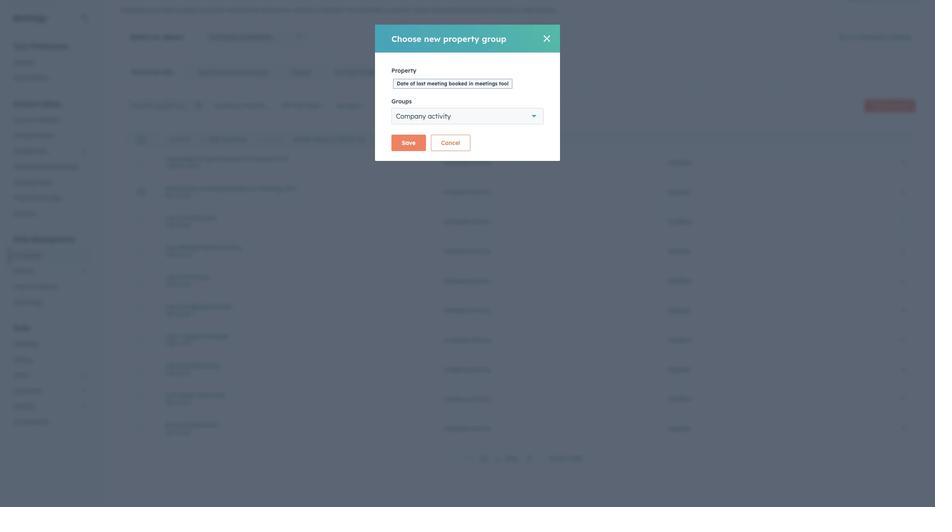 Task type: locate. For each thing, give the bounding box(es) containing it.
properties left like
[[444, 6, 471, 14]]

5 picker from the top
[[178, 311, 192, 317]]

last for last booked meeting date
[[165, 244, 177, 251]]

properties for properties
[[13, 252, 41, 259]]

picker inside last logged call date date picker
[[178, 341, 192, 347]]

next right 2
[[505, 456, 518, 463]]

account up account defaults
[[13, 100, 40, 108]]

1 vertical spatial booked
[[226, 185, 247, 192]]

prev button
[[448, 454, 479, 465]]

last inside last contacted date picker
[[165, 274, 177, 281]]

2 vertical spatial to
[[221, 136, 227, 143]]

0 vertical spatial tool
[[499, 81, 509, 87]]

& up integrations
[[30, 132, 34, 139]]

& left export
[[34, 283, 38, 291]]

conditional property logic
[[197, 69, 268, 76]]

0 horizontal spatial properties
[[240, 33, 272, 41]]

properties (90) link
[[120, 63, 185, 82]]

last inside last engagement date date picker
[[165, 303, 177, 311]]

picker inside last modified date date picker
[[178, 370, 192, 376]]

of down 'line'
[[181, 185, 186, 192]]

might
[[412, 6, 427, 14]]

property left logic
[[230, 69, 253, 76]]

1 horizontal spatial to
[[221, 136, 227, 143]]

9 0 from the top
[[902, 425, 905, 433]]

4 picker from the top
[[178, 281, 192, 288]]

activity down last open task date date picker
[[181, 422, 203, 429]]

object:
[[162, 33, 184, 41]]

1 vertical spatial meeting
[[200, 185, 224, 192]]

data
[[13, 236, 29, 244]]

collect
[[181, 6, 199, 14]]

0 horizontal spatial all
[[281, 102, 289, 109]]

activity inside next activity date date picker
[[181, 422, 203, 429]]

0 vertical spatial property
[[443, 34, 479, 44]]

0 horizontal spatial last
[[188, 185, 199, 192]]

group inside dialog
[[482, 34, 506, 44]]

to right add
[[221, 136, 227, 143]]

properties left (90)
[[132, 69, 161, 76]]

properties for properties are used to collect and store information about your records in hubspot. for example, a contact might have properties like first name or lead status.
[[120, 6, 147, 14]]

1 vertical spatial tool
[[277, 155, 288, 163]]

2 0 from the top
[[902, 189, 905, 196]]

company activity
[[214, 102, 265, 109], [396, 112, 451, 120], [443, 159, 491, 166], [443, 189, 491, 196], [443, 218, 491, 226], [443, 248, 491, 255], [443, 277, 491, 285], [443, 307, 491, 314], [443, 337, 491, 344], [443, 366, 491, 374], [443, 396, 491, 403], [443, 425, 491, 433]]

activity inside "last activity date date picker"
[[179, 214, 201, 222]]

company for campaign of last booking in meetings tool
[[443, 159, 469, 166]]

group up booking at the top of page
[[229, 136, 246, 143]]

booked
[[449, 81, 467, 87], [226, 185, 247, 192]]

property inside dialog
[[443, 34, 479, 44]]

groups up all field types at the top
[[291, 69, 311, 76]]

prev
[[463, 456, 476, 463]]

picker down booked
[[178, 252, 192, 258]]

property right create
[[888, 103, 908, 109]]

0 horizontal spatial meeting
[[200, 185, 224, 192]]

tool inside choose new property group dialog
[[499, 81, 509, 87]]

0 for date of last meeting booked in meetings tool
[[902, 189, 905, 196]]

properties
[[120, 6, 147, 14], [132, 69, 161, 76], [359, 69, 387, 76], [13, 252, 41, 259]]

page
[[568, 455, 583, 463]]

8 hubspot from the top
[[668, 366, 692, 374]]

choose new property group
[[391, 34, 506, 44]]

last inside last logged call date date picker
[[165, 333, 177, 340]]

settings
[[13, 13, 47, 23]]

privacy & consent
[[13, 194, 63, 202]]

last inside last modified date date picker
[[165, 362, 177, 370]]

hubspot for last logged call date
[[668, 337, 692, 344]]

2 vertical spatial tool
[[284, 185, 296, 192]]

next down last open task date date picker
[[165, 422, 179, 429]]

2 horizontal spatial to
[[848, 33, 854, 41]]

0 vertical spatial group
[[482, 34, 506, 44]]

0 horizontal spatial booked
[[226, 185, 247, 192]]

records
[[292, 6, 313, 14]]

last inside campaign of last booking in meetings tool single-line text
[[204, 155, 215, 163]]

1 horizontal spatial teams
[[337, 136, 356, 143]]

2 vertical spatial of
[[181, 185, 186, 192]]

properties down information
[[240, 33, 272, 41]]

1 horizontal spatial 1
[[482, 456, 485, 463]]

inbox button
[[8, 368, 92, 384]]

company activity inside choose new property group dialog
[[396, 112, 451, 120]]

1 horizontal spatial booked
[[449, 81, 467, 87]]

5 0 from the top
[[902, 307, 905, 314]]

all inside all users "popup button"
[[337, 102, 344, 110]]

go to companies settings button
[[838, 33, 912, 41]]

last inside date of last meeting booked in meetings tool date picker
[[188, 185, 199, 192]]

tab list containing properties (90)
[[120, 62, 408, 83]]

4 hubspot from the top
[[668, 248, 692, 255]]

teams down defaults
[[36, 132, 53, 139]]

booked inside date of last meeting booked in meetings tool date picker
[[226, 185, 247, 192]]

3 0 from the top
[[902, 248, 905, 255]]

1 horizontal spatial of
[[197, 155, 202, 163]]

company activity for last activity date
[[443, 218, 491, 226]]

property
[[443, 34, 479, 44], [230, 69, 253, 76], [888, 103, 908, 109]]

of up text
[[197, 155, 202, 163]]

last for last contacted
[[165, 274, 177, 281]]

meetings for date of last meeting booked in meetings tool
[[475, 81, 497, 87]]

your
[[13, 42, 28, 51]]

10 hubspot from the top
[[668, 425, 692, 433]]

2 hubspot from the top
[[668, 189, 692, 196]]

1 last from the top
[[165, 214, 177, 222]]

cancel
[[441, 139, 460, 147]]

archived properties (0) link
[[322, 63, 408, 82]]

1 horizontal spatial property
[[443, 34, 479, 44]]

meetings link
[[8, 337, 92, 352]]

0 vertical spatial 1 button
[[902, 218, 905, 226]]

1 horizontal spatial properties
[[444, 6, 471, 14]]

tab list
[[120, 62, 408, 83]]

teams inside account setup element
[[36, 132, 53, 139]]

activity for last contacted
[[471, 277, 491, 285]]

1 horizontal spatial last
[[204, 155, 215, 163]]

4 0 from the top
[[902, 277, 905, 285]]

all users
[[337, 102, 361, 110]]

2 picker from the top
[[178, 222, 192, 228]]

1 vertical spatial group
[[229, 136, 246, 143]]

task
[[196, 392, 209, 399]]

1 horizontal spatial meeting
[[427, 81, 447, 87]]

8 picker from the top
[[178, 400, 192, 406]]

of down property
[[410, 81, 415, 87]]

company properties button
[[204, 29, 308, 45]]

property for conditional property logic
[[230, 69, 253, 76]]

of inside choose new property group dialog
[[410, 81, 415, 87]]

6 picker from the top
[[178, 341, 192, 347]]

users inside users & teams link
[[13, 132, 28, 139]]

1 horizontal spatial group
[[482, 34, 506, 44]]

1 0 from the top
[[902, 159, 905, 166]]

all for all field types
[[281, 102, 289, 109]]

choose new property group dialog
[[375, 25, 560, 161]]

company for last contacted
[[443, 277, 469, 285]]

tracking
[[13, 179, 36, 186]]

1 selected
[[167, 137, 190, 143]]

audit logs link
[[8, 295, 92, 310]]

Search search field
[[126, 97, 208, 114]]

properties inside data management element
[[13, 252, 41, 259]]

picker down the open
[[178, 400, 192, 406]]

logged
[[179, 333, 201, 340]]

7 last from the top
[[165, 392, 177, 399]]

picker up "last activity date date picker" at the top left of page
[[178, 193, 192, 199]]

property inside button
[[888, 103, 908, 109]]

1 vertical spatial account
[[13, 116, 35, 124]]

0 vertical spatial booked
[[449, 81, 467, 87]]

conditional
[[197, 69, 228, 76]]

1 inside button
[[482, 456, 485, 463]]

pagination navigation
[[448, 454, 536, 465]]

0 horizontal spatial teams
[[36, 132, 53, 139]]

7 0 from the top
[[902, 366, 905, 374]]

next inside next activity date date picker
[[165, 422, 179, 429]]

campaign of last booking in meetings tool single-line text
[[165, 155, 288, 169]]

meeting for date of last meeting booked in meetings tool date picker
[[200, 185, 224, 192]]

to right go
[[848, 33, 854, 41]]

4 last from the top
[[165, 303, 177, 311]]

account up users & teams
[[13, 116, 35, 124]]

1 horizontal spatial company activity button
[[391, 108, 544, 125]]

3 picker from the top
[[178, 252, 192, 258]]

hubspot for campaign of last booking in meetings tool
[[668, 159, 692, 166]]

to for add to group
[[221, 136, 227, 143]]

1 vertical spatial activity
[[181, 422, 203, 429]]

all field types
[[281, 102, 321, 109]]

account for account defaults
[[13, 116, 35, 124]]

company activity for last logged call date
[[443, 337, 491, 344]]

tool for date of last meeting booked in meetings tool date picker
[[284, 185, 296, 192]]

tracking code link
[[8, 175, 92, 190]]

0 horizontal spatial 1 button
[[479, 454, 488, 465]]

hubspot for next activity date
[[668, 425, 692, 433]]

3 hubspot from the top
[[668, 218, 692, 226]]

meetings inside date of last meeting booked in meetings tool date picker
[[256, 185, 283, 192]]

in inside campaign of last booking in meetings tool single-line text
[[242, 155, 247, 163]]

date inside choose new property group dialog
[[397, 81, 409, 87]]

meeting
[[427, 81, 447, 87], [200, 185, 224, 192]]

tools
[[13, 324, 30, 333]]

all field types button
[[276, 97, 332, 114]]

teams down all users
[[337, 136, 356, 143]]

company for last engagement date
[[443, 307, 469, 314]]

conditional property logic link
[[185, 63, 279, 82]]

1 horizontal spatial next
[[505, 456, 518, 463]]

marketing button
[[8, 384, 92, 399]]

booked
[[179, 244, 201, 251]]

ai
[[13, 419, 20, 426]]

users
[[346, 102, 361, 110]]

activity up booked
[[179, 214, 201, 222]]

picker up booked
[[178, 222, 192, 228]]

0 for last modified date
[[902, 366, 905, 374]]

account setup
[[13, 100, 61, 108]]

all left users
[[337, 102, 344, 110]]

properties left are
[[120, 6, 147, 14]]

1
[[167, 137, 169, 143], [902, 218, 905, 226], [482, 456, 485, 463]]

picker down logged
[[178, 341, 192, 347]]

6 0 from the top
[[902, 337, 905, 344]]

2 account from the top
[[13, 116, 35, 124]]

1 vertical spatial last
[[204, 155, 215, 163]]

1 vertical spatial property
[[230, 69, 253, 76]]

0 vertical spatial meetings
[[475, 81, 497, 87]]

marketplace
[[13, 163, 47, 171]]

hubspot for last activity date
[[668, 218, 692, 226]]

1 vertical spatial meetings
[[249, 155, 275, 163]]

groups
[[291, 69, 311, 76], [391, 98, 412, 105]]

next inside button
[[505, 456, 518, 463]]

all left "field"
[[281, 102, 289, 109]]

2 vertical spatial property
[[888, 103, 908, 109]]

1 horizontal spatial all
[[337, 102, 344, 110]]

2 vertical spatial last
[[188, 185, 199, 192]]

0 vertical spatial account
[[13, 100, 40, 108]]

integrations
[[13, 148, 47, 155]]

last logged call date date picker
[[165, 333, 229, 347]]

2 horizontal spatial 1
[[902, 218, 905, 226]]

1 vertical spatial to
[[848, 33, 854, 41]]

& inside data management element
[[34, 283, 38, 291]]

0 vertical spatial meeting
[[427, 81, 447, 87]]

picker down modified
[[178, 370, 192, 376]]

1 account from the top
[[13, 100, 40, 108]]

all users button
[[332, 97, 372, 115]]

to inside tab panel
[[221, 136, 227, 143]]

company activity button up cancel
[[391, 108, 544, 125]]

last for last modified date
[[165, 362, 177, 370]]

types
[[305, 102, 321, 109]]

meetings inside choose new property group dialog
[[475, 81, 497, 87]]

activity for next
[[181, 422, 203, 429]]

date
[[397, 81, 409, 87], [165, 185, 179, 192], [165, 193, 176, 199], [203, 214, 217, 222], [165, 222, 176, 228], [228, 244, 241, 251], [165, 252, 176, 258], [165, 281, 176, 288], [218, 303, 231, 311], [165, 311, 176, 317], [215, 333, 229, 340], [165, 341, 176, 347], [206, 362, 220, 370], [165, 370, 176, 376], [211, 392, 225, 399], [165, 400, 176, 406], [204, 422, 218, 429], [165, 429, 176, 436]]

10 per page
[[548, 455, 583, 463]]

next activity date button
[[165, 422, 423, 429]]

properties link
[[8, 248, 92, 264]]

meeting inside choose new property group dialog
[[427, 81, 447, 87]]

3 last from the top
[[165, 274, 177, 281]]

0 horizontal spatial of
[[181, 185, 186, 192]]

2 horizontal spatial property
[[888, 103, 908, 109]]

2 vertical spatial 1
[[482, 456, 485, 463]]

picker
[[178, 193, 192, 199], [178, 222, 192, 228], [178, 252, 192, 258], [178, 281, 192, 288], [178, 311, 192, 317], [178, 341, 192, 347], [178, 370, 192, 376], [178, 400, 192, 406], [178, 429, 192, 436]]

to
[[174, 6, 180, 14], [848, 33, 854, 41], [221, 136, 227, 143]]

1 vertical spatial of
[[197, 155, 202, 163]]

0 vertical spatial next
[[165, 422, 179, 429]]

privacy & consent link
[[8, 190, 92, 206]]

of
[[410, 81, 415, 87], [197, 155, 202, 163], [181, 185, 186, 192]]

activity for last
[[179, 214, 201, 222]]

company for date of last meeting booked in meetings tool
[[443, 189, 469, 196]]

2 last from the top
[[165, 244, 177, 251]]

5 hubspot from the top
[[668, 277, 692, 285]]

picker inside last engagement date date picker
[[178, 311, 192, 317]]

8 0 from the top
[[902, 396, 905, 403]]

in
[[314, 6, 319, 14], [469, 81, 473, 87], [242, 155, 247, 163], [249, 185, 254, 192]]

of inside date of last meeting booked in meetings tool date picker
[[181, 185, 186, 192]]

(0)
[[389, 69, 396, 76]]

last inside last open task date date picker
[[165, 392, 177, 399]]

1 vertical spatial properties
[[240, 33, 272, 41]]

users right assign at left
[[313, 136, 329, 143]]

property right new
[[443, 34, 479, 44]]

activity for last engagement date
[[471, 307, 491, 314]]

meetings for date of last meeting booked in meetings tool date picker
[[256, 185, 283, 192]]

general link
[[8, 55, 92, 70]]

meetings inside campaign of last booking in meetings tool single-line text
[[249, 155, 275, 163]]

company activity button down conditional property logic
[[208, 97, 276, 114]]

assign users & teams
[[293, 136, 356, 143]]

new
[[424, 34, 441, 44]]

hubspot for last modified date
[[668, 366, 692, 374]]

1 hubspot from the top
[[668, 159, 692, 166]]

0 vertical spatial groups
[[291, 69, 311, 76]]

audit logs
[[13, 299, 42, 306]]

company activity button
[[208, 97, 276, 114], [391, 108, 544, 125]]

company activity for last contacted
[[443, 277, 491, 285]]

1 vertical spatial 1
[[902, 218, 905, 226]]

of inside campaign of last booking in meetings tool single-line text
[[197, 155, 202, 163]]

marketplace downloads
[[13, 163, 78, 171]]

booking
[[216, 155, 240, 163]]

0 horizontal spatial group
[[229, 136, 246, 143]]

0 vertical spatial to
[[174, 6, 180, 14]]

last contacted date picker
[[165, 274, 209, 288]]

status.
[[538, 6, 557, 14]]

all
[[281, 102, 289, 109], [337, 102, 344, 110]]

0 vertical spatial 1
[[167, 137, 169, 143]]

group down first
[[482, 34, 506, 44]]

tool inside date of last meeting booked in meetings tool date picker
[[284, 185, 296, 192]]

a
[[384, 6, 388, 14]]

9 picker from the top
[[178, 429, 192, 436]]

company for last activity date
[[443, 218, 469, 226]]

1 horizontal spatial groups
[[391, 98, 412, 105]]

groups down (0)
[[391, 98, 412, 105]]

properties inside company properties popup button
[[240, 33, 272, 41]]

last open task date button
[[165, 392, 423, 399]]

0 horizontal spatial property
[[230, 69, 253, 76]]

0 vertical spatial last
[[417, 81, 426, 87]]

notifications
[[13, 74, 48, 82]]

1 vertical spatial next
[[505, 456, 518, 463]]

9 hubspot from the top
[[668, 396, 692, 403]]

calling
[[13, 357, 32, 364]]

0 horizontal spatial to
[[174, 6, 180, 14]]

last inside last booked meeting date date picker
[[165, 244, 177, 251]]

tool for date of last meeting booked in meetings tool
[[499, 81, 509, 87]]

tab panel
[[120, 82, 922, 474]]

integrations button
[[8, 144, 92, 159]]

2 horizontal spatial last
[[417, 81, 426, 87]]

properties up objects
[[13, 252, 41, 259]]

last inside "last activity date date picker"
[[165, 214, 177, 222]]

hubspot for date of last meeting booked in meetings tool
[[668, 189, 692, 196]]

2 horizontal spatial of
[[410, 81, 415, 87]]

store
[[212, 6, 226, 14]]

users up integrations
[[13, 132, 28, 139]]

all for all users
[[337, 102, 344, 110]]

group inside tab panel
[[229, 136, 246, 143]]

modified
[[179, 362, 204, 370]]

to right used
[[174, 6, 180, 14]]

of for date of last meeting booked in meetings tool
[[181, 185, 186, 192]]

company activity for campaign of last booking in meetings tool
[[443, 159, 491, 166]]

property for create property
[[888, 103, 908, 109]]

picker down contacted
[[178, 281, 192, 288]]

assign users & teams button
[[293, 136, 367, 143]]

company activity for last modified date
[[443, 366, 491, 374]]

6 hubspot from the top
[[668, 307, 692, 314]]

1 picker from the top
[[178, 193, 192, 199]]

0 vertical spatial of
[[410, 81, 415, 87]]

last booked meeting date date picker
[[165, 244, 241, 258]]

booked inside choose new property group dialog
[[449, 81, 467, 87]]

hubspot for last booked meeting date
[[668, 248, 692, 255]]

create property button
[[864, 100, 915, 113]]

7 hubspot from the top
[[668, 337, 692, 344]]

users
[[13, 132, 28, 139], [313, 136, 329, 143]]

2 vertical spatial meetings
[[256, 185, 283, 192]]

0 horizontal spatial 1
[[167, 137, 169, 143]]

0 horizontal spatial groups
[[291, 69, 311, 76]]

setup
[[42, 100, 61, 108]]

0 vertical spatial activity
[[179, 214, 201, 222]]

6 last from the top
[[165, 362, 177, 370]]

activity for last booked meeting date
[[471, 248, 491, 255]]

0 horizontal spatial users
[[13, 132, 28, 139]]

0 horizontal spatial next
[[165, 422, 179, 429]]

& right the privacy
[[35, 194, 39, 202]]

5 last from the top
[[165, 333, 177, 340]]

company activity for last engagement date
[[443, 307, 491, 314]]

& for teams
[[30, 132, 34, 139]]

7 picker from the top
[[178, 370, 192, 376]]

picker down last open task date date picker
[[178, 429, 192, 436]]

meeting inside date of last meeting booked in meetings tool date picker
[[200, 185, 224, 192]]

picker down engagement
[[178, 311, 192, 317]]

all inside all field types popup button
[[281, 102, 289, 109]]

groups inside groups link
[[291, 69, 311, 76]]

1 vertical spatial groups
[[391, 98, 412, 105]]

activity for last modified date
[[471, 366, 491, 374]]

company
[[208, 33, 238, 41], [214, 102, 241, 109], [396, 112, 426, 120], [443, 159, 469, 166], [443, 189, 469, 196], [443, 218, 469, 226], [443, 248, 469, 255], [443, 277, 469, 285], [443, 307, 469, 314], [443, 337, 469, 344], [443, 366, 469, 374], [443, 396, 469, 403], [443, 425, 469, 433]]



Task type: vqa. For each thing, say whether or not it's contained in the screenshot.
Consent
yes



Task type: describe. For each thing, give the bounding box(es) containing it.
last for campaign of last booking in meetings tool
[[204, 155, 215, 163]]

0 for last logged call date
[[902, 337, 905, 344]]

1 for 1 selected
[[167, 137, 169, 143]]

marketplace downloads link
[[8, 159, 92, 175]]

hubspot for last contacted
[[668, 277, 692, 285]]

last contacted button
[[165, 274, 423, 281]]

last for last logged call date
[[165, 333, 177, 340]]

add to group
[[208, 136, 246, 143]]

tool inside campaign of last booking in meetings tool single-line text
[[277, 155, 288, 163]]

property
[[391, 67, 416, 74]]

campaign of last booking in meetings tool button
[[165, 155, 423, 163]]

0 for last contacted
[[902, 277, 905, 285]]

data management element
[[8, 235, 92, 310]]

security
[[13, 210, 35, 218]]

activity for next activity date
[[471, 425, 491, 433]]

account defaults link
[[8, 112, 92, 128]]

& for export
[[34, 283, 38, 291]]

activity for last activity date
[[471, 218, 491, 226]]

campaign
[[165, 155, 195, 163]]

0 for campaign of last booking in meetings tool
[[902, 159, 905, 166]]

ai assistants link
[[8, 415, 92, 431]]

0 for last engagement date
[[902, 307, 905, 314]]

last engagement date date picker
[[165, 303, 231, 317]]

next activity date date picker
[[165, 422, 218, 436]]

save
[[402, 139, 416, 147]]

booked for date of last meeting booked in meetings tool date picker
[[226, 185, 247, 192]]

text
[[190, 163, 200, 169]]

privacy
[[13, 194, 33, 202]]

first
[[484, 6, 496, 14]]

company for last booked meeting date
[[443, 248, 469, 255]]

activity for campaign of last booking in meetings tool
[[471, 159, 491, 166]]

tools element
[[8, 324, 92, 446]]

date inside last contacted date picker
[[165, 281, 176, 288]]

picker inside date of last meeting booked in meetings tool date picker
[[178, 193, 192, 199]]

open
[[179, 392, 194, 399]]

account defaults
[[13, 116, 60, 124]]

inbox
[[13, 372, 29, 380]]

objects
[[13, 268, 34, 275]]

0 horizontal spatial company activity button
[[208, 97, 276, 114]]

& for consent
[[35, 194, 39, 202]]

activity for last open task date
[[471, 396, 491, 403]]

consent
[[40, 194, 63, 202]]

import
[[13, 283, 32, 291]]

date of last meeting booked in meetings tool date picker
[[165, 185, 296, 199]]

next for next activity date date picker
[[165, 422, 179, 429]]

code
[[38, 179, 52, 186]]

picker inside last booked meeting date date picker
[[178, 252, 192, 258]]

create
[[871, 103, 887, 109]]

logs
[[29, 299, 42, 306]]

next button
[[502, 454, 536, 465]]

activity for date of last meeting booked in meetings tool
[[471, 189, 491, 196]]

create property
[[871, 103, 908, 109]]

about
[[261, 6, 277, 14]]

users & teams
[[13, 132, 53, 139]]

company for last logged call date
[[443, 337, 469, 344]]

picker inside "last activity date date picker"
[[178, 222, 192, 228]]

company for next activity date
[[443, 425, 469, 433]]

objects button
[[8, 264, 92, 279]]

company inside choose new property group dialog
[[396, 112, 426, 120]]

go to companies settings
[[838, 33, 912, 41]]

1 vertical spatial 1 button
[[479, 454, 488, 465]]

in inside date of last meeting booked in meetings tool date picker
[[249, 185, 254, 192]]

selected
[[170, 137, 190, 143]]

save button
[[391, 135, 426, 151]]

single-
[[165, 163, 181, 169]]

last for last engagement date
[[165, 303, 177, 311]]

company for last open task date
[[443, 396, 469, 403]]

cancel button
[[431, 135, 471, 151]]

1 horizontal spatial users
[[313, 136, 329, 143]]

export
[[40, 283, 58, 291]]

last modified date date picker
[[165, 362, 220, 376]]

like
[[473, 6, 482, 14]]

import & export link
[[8, 279, 92, 295]]

contacted
[[179, 274, 209, 281]]

assistants
[[21, 419, 49, 426]]

company properties
[[208, 33, 272, 41]]

company activity button inside choose new property group dialog
[[391, 108, 544, 125]]

security link
[[8, 206, 92, 222]]

properties for properties (90)
[[132, 69, 161, 76]]

properties are used to collect and store information about your records in hubspot. for example, a contact might have properties like first name or lead status.
[[120, 6, 557, 14]]

line
[[181, 163, 189, 169]]

last for date of last meeting booked in meetings tool
[[188, 185, 199, 192]]

1 for bottom 1 button
[[482, 456, 485, 463]]

field
[[290, 102, 303, 109]]

groups inside choose new property group dialog
[[391, 98, 412, 105]]

properties left (0)
[[359, 69, 387, 76]]

archive
[[263, 136, 285, 143]]

downloads
[[48, 163, 78, 171]]

management
[[31, 236, 75, 244]]

company activity for last open task date
[[443, 396, 491, 403]]

last for last open task date
[[165, 392, 177, 399]]

account for account setup
[[13, 100, 40, 108]]

select
[[130, 33, 150, 41]]

2
[[496, 456, 499, 463]]

teams inside tab panel
[[337, 136, 356, 143]]

activity inside choose new property group dialog
[[428, 112, 451, 120]]

archived properties (0)
[[334, 69, 396, 76]]

engagement
[[179, 303, 216, 311]]

1 horizontal spatial 1 button
[[902, 218, 905, 226]]

last for last activity date
[[165, 214, 177, 222]]

date of last meeting booked in meetings tool
[[397, 81, 509, 87]]

booked for date of last meeting booked in meetings tool
[[449, 81, 467, 87]]

properties (90)
[[132, 69, 174, 76]]

marketing
[[13, 388, 41, 395]]

& right assign at left
[[331, 136, 335, 143]]

company for last modified date
[[443, 366, 469, 374]]

hubspot for last engagement date
[[668, 307, 692, 314]]

add to group button
[[199, 136, 246, 143]]

company activity for date of last meeting booked in meetings tool
[[443, 189, 491, 196]]

last logged call date button
[[165, 333, 423, 340]]

meeting for date of last meeting booked in meetings tool
[[427, 81, 447, 87]]

account setup element
[[8, 100, 92, 222]]

company inside company properties popup button
[[208, 33, 238, 41]]

assign
[[293, 136, 312, 143]]

0 for last open task date
[[902, 396, 905, 403]]

next for next
[[505, 456, 518, 463]]

call
[[203, 333, 214, 340]]

defaults
[[37, 116, 60, 124]]

choose
[[391, 34, 421, 44]]

activity for last logged call date
[[471, 337, 491, 344]]

0 for last booked meeting date
[[902, 248, 905, 255]]

0 vertical spatial properties
[[444, 6, 471, 14]]

per
[[557, 455, 566, 463]]

your
[[279, 6, 291, 14]]

settings
[[889, 33, 912, 41]]

picker inside last open task date date picker
[[178, 400, 192, 406]]

last inside choose new property group dialog
[[417, 81, 426, 87]]

to for go to companies settings
[[848, 33, 854, 41]]

hubspot for last open task date
[[668, 396, 692, 403]]

last booked meeting date button
[[165, 244, 423, 251]]

company activity for last booked meeting date
[[443, 248, 491, 255]]

picker inside last contacted date picker
[[178, 281, 192, 288]]

picker inside next activity date date picker
[[178, 429, 192, 436]]

last activity date button
[[165, 214, 423, 222]]

groups link
[[279, 63, 322, 82]]

close image
[[544, 35, 550, 42]]

tab panel containing company activity
[[120, 82, 922, 474]]

example,
[[358, 6, 382, 14]]

in inside choose new property group dialog
[[469, 81, 473, 87]]

0 for next activity date
[[902, 425, 905, 433]]

company activity for next activity date
[[443, 425, 491, 433]]

of for campaign of last booking in meetings tool
[[197, 155, 202, 163]]

logic
[[255, 69, 268, 76]]

go
[[838, 33, 847, 41]]

your preferences element
[[8, 42, 92, 86]]



